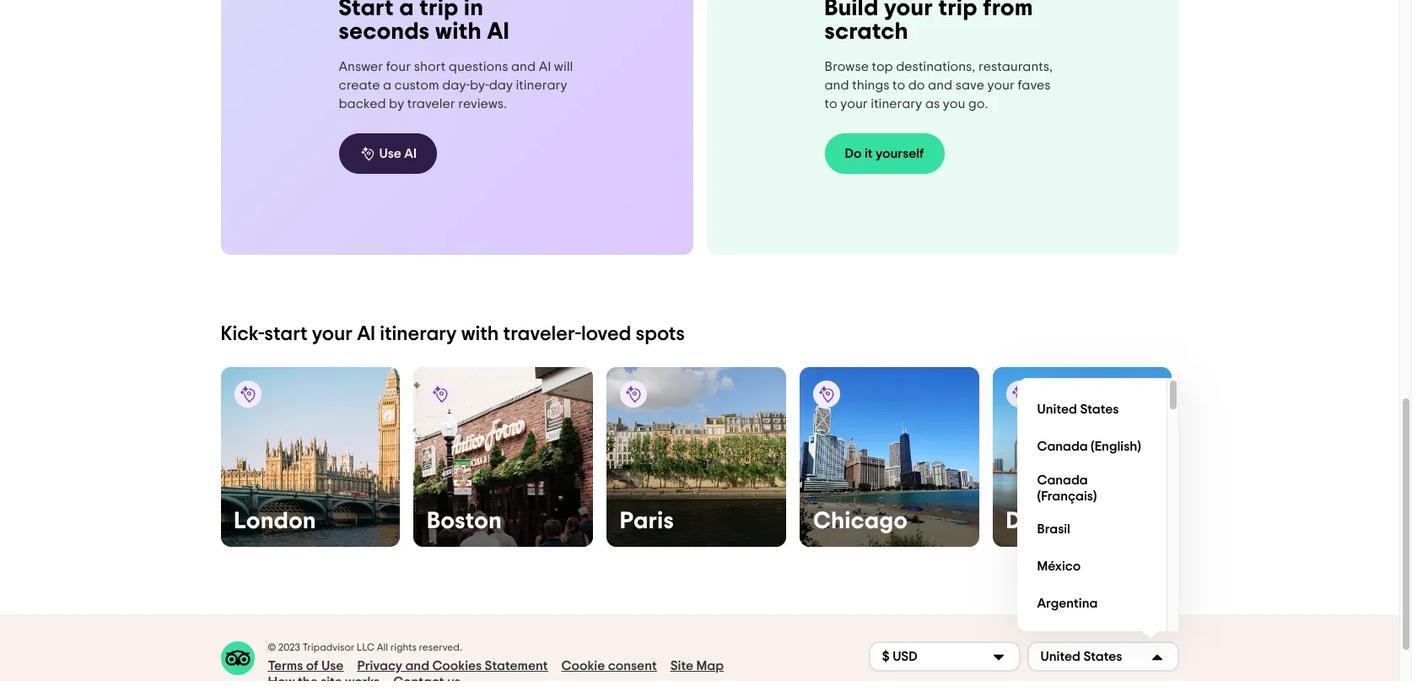 Task type: locate. For each thing, give the bounding box(es) containing it.
and up 'day' on the top left of the page
[[511, 60, 536, 73]]

with left traveler- on the left of page
[[461, 324, 499, 344]]

traveler
[[407, 97, 456, 110]]

states down argentina link
[[1084, 650, 1123, 664]]

yourself
[[876, 147, 925, 160]]

0 vertical spatial states
[[1081, 403, 1119, 416]]

ai down traveler
[[405, 147, 417, 160]]

paris
[[620, 510, 675, 533]]

day
[[489, 78, 513, 92]]

llc
[[357, 642, 375, 652]]

1 vertical spatial canada
[[1038, 473, 1088, 487]]

0 vertical spatial itinerary
[[516, 78, 568, 92]]

your inside build your trip from scratch
[[885, 0, 933, 20]]

custom
[[395, 78, 439, 92]]

itinerary
[[516, 78, 568, 92], [871, 97, 923, 111], [380, 324, 457, 344]]

1 trip from the left
[[420, 0, 459, 20]]

menu
[[1017, 378, 1179, 660]]

trip for your
[[939, 0, 978, 20]]

your right build
[[885, 0, 933, 20]]

states
[[1081, 403, 1119, 416], [1084, 650, 1123, 664]]

kick-
[[221, 324, 264, 344]]

canada up canada (français)
[[1038, 440, 1088, 453]]

destinations,
[[896, 60, 976, 73]]

privacy
[[357, 659, 403, 672]]

use
[[379, 147, 402, 160], [322, 659, 344, 672]]

canada
[[1038, 440, 1088, 453], [1038, 473, 1088, 487]]

you
[[943, 97, 966, 111]]

1 horizontal spatial itinerary
[[516, 78, 568, 92]]

with up questions
[[436, 20, 482, 44]]

2023
[[278, 642, 300, 652]]

trip inside build your trip from scratch
[[939, 0, 978, 20]]

ai
[[487, 20, 510, 44], [539, 60, 551, 73], [405, 147, 417, 160], [357, 324, 376, 344]]

united states inside dropdown button
[[1041, 650, 1123, 664]]

1 horizontal spatial a
[[400, 0, 414, 20]]

1 vertical spatial with
[[461, 324, 499, 344]]

terms of use link
[[268, 658, 344, 674]]

states inside dropdown button
[[1084, 650, 1123, 664]]

use down tripadvisor on the left bottom of the page
[[322, 659, 344, 672]]

1 horizontal spatial to
[[893, 78, 906, 92]]

ai right start
[[357, 324, 376, 344]]

to left do
[[893, 78, 906, 92]]

your down things
[[841, 97, 868, 111]]

united states for united states dropdown button in the bottom right of the page
[[1041, 650, 1123, 664]]

with for seconds
[[436, 20, 482, 44]]

2 trip from the left
[[939, 0, 978, 20]]

united for united states dropdown button in the bottom right of the page
[[1041, 650, 1081, 664]]

browse
[[825, 60, 869, 73]]

canada inside 'link'
[[1038, 440, 1088, 453]]

0 horizontal spatial trip
[[420, 0, 459, 20]]

1 horizontal spatial trip
[[939, 0, 978, 20]]

cookie
[[562, 659, 605, 672]]

and down the destinations,
[[928, 78, 953, 92]]

dubai link
[[993, 367, 1173, 547]]

0 vertical spatial united states
[[1038, 403, 1119, 416]]

traveler-
[[503, 324, 581, 344]]

your
[[885, 0, 933, 20], [988, 78, 1015, 92], [841, 97, 868, 111], [312, 324, 353, 344]]

trip for a
[[420, 0, 459, 20]]

menu containing united states
[[1017, 378, 1179, 660]]

0 vertical spatial canada
[[1038, 440, 1088, 453]]

boston
[[427, 510, 502, 533]]

with
[[436, 20, 482, 44], [461, 324, 499, 344]]

trip left in
[[420, 0, 459, 20]]

start
[[339, 0, 394, 20]]

2 horizontal spatial itinerary
[[871, 97, 923, 111]]

london
[[234, 510, 317, 533]]

a inside answer four short questions and ai will create a custom day-by-day itinerary backed by traveler reviews.
[[383, 78, 392, 92]]

in
[[464, 0, 484, 20]]

1 horizontal spatial use
[[379, 147, 402, 160]]

(english)
[[1091, 440, 1142, 453]]

save
[[956, 78, 985, 92]]

itinerary inside browse top destinations, restaurants, and things to do and save your faves to your itinerary as you go.
[[871, 97, 923, 111]]

2 canada from the top
[[1038, 473, 1088, 487]]

0 horizontal spatial to
[[825, 97, 838, 111]]

answer four short questions and ai will create a custom day-by-day itinerary backed by traveler reviews.
[[339, 60, 573, 110]]

united states
[[1038, 403, 1119, 416], [1041, 650, 1123, 664]]

ai left will at the top of the page
[[539, 60, 551, 73]]

ai right in
[[487, 20, 510, 44]]

short
[[414, 60, 446, 73]]

ai inside answer four short questions and ai will create a custom day-by-day itinerary backed by traveler reviews.
[[539, 60, 551, 73]]

do it yourself
[[845, 147, 925, 160]]

states up 'canada (english)' 'link'
[[1081, 403, 1119, 416]]

to
[[893, 78, 906, 92], [825, 97, 838, 111]]

canada up the (français) on the right of page
[[1038, 473, 1088, 487]]

0 vertical spatial united
[[1038, 403, 1078, 416]]

© 2023 tripadvisor llc all rights reserved.
[[268, 642, 462, 652]]

0 vertical spatial to
[[893, 78, 906, 92]]

statement
[[485, 659, 548, 672]]

scratch
[[825, 20, 909, 44]]

canada (français) link
[[1031, 466, 1153, 511]]

0 horizontal spatial itinerary
[[380, 324, 457, 344]]

reviews.
[[459, 97, 507, 110]]

canada inside canada (français)
[[1038, 473, 1088, 487]]

argentina link
[[1031, 586, 1153, 623]]

united up canada (english)
[[1038, 403, 1078, 416]]

canada for canada (français)
[[1038, 473, 1088, 487]]

as
[[926, 97, 940, 111]]

1 vertical spatial use
[[322, 659, 344, 672]]

united inside dropdown button
[[1041, 650, 1081, 664]]

trip inside start a trip in seconds with ai
[[420, 0, 459, 20]]

terms
[[268, 659, 303, 672]]

0 horizontal spatial a
[[383, 78, 392, 92]]

faves
[[1018, 78, 1051, 92]]

0 vertical spatial use
[[379, 147, 402, 160]]

1 vertical spatial united states
[[1041, 650, 1123, 664]]

terms of use
[[268, 659, 344, 672]]

0 vertical spatial with
[[436, 20, 482, 44]]

spots
[[636, 324, 685, 344]]

0 vertical spatial a
[[400, 0, 414, 20]]

a right start
[[400, 0, 414, 20]]

trip left from
[[939, 0, 978, 20]]

use inside use ai button
[[379, 147, 402, 160]]

chicago link
[[800, 367, 980, 547]]

a
[[400, 0, 414, 20], [383, 78, 392, 92]]

use down by
[[379, 147, 402, 160]]

site map link
[[671, 658, 724, 674]]

1 vertical spatial united
[[1041, 650, 1081, 664]]

with for itinerary
[[461, 324, 499, 344]]

0 horizontal spatial use
[[322, 659, 344, 672]]

united states up canada (english)
[[1038, 403, 1119, 416]]

united states down argentina link
[[1041, 650, 1123, 664]]

from
[[983, 0, 1034, 20]]

1 canada from the top
[[1038, 440, 1088, 453]]

all
[[377, 642, 388, 652]]

united down argentina
[[1041, 650, 1081, 664]]

usd
[[893, 650, 918, 664]]

with inside start a trip in seconds with ai
[[436, 20, 482, 44]]

your right start
[[312, 324, 353, 344]]

1 vertical spatial states
[[1084, 650, 1123, 664]]

cookies
[[433, 659, 482, 672]]

seconds
[[339, 20, 430, 44]]

to down browse
[[825, 97, 838, 111]]

1 vertical spatial itinerary
[[871, 97, 923, 111]]

1 vertical spatial a
[[383, 78, 392, 92]]

a up by
[[383, 78, 392, 92]]

will
[[554, 60, 573, 73]]



Task type: vqa. For each thing, say whether or not it's contained in the screenshot.
itinerary
yes



Task type: describe. For each thing, give the bounding box(es) containing it.
states for united states link
[[1081, 403, 1119, 416]]

ai inside use ai button
[[405, 147, 417, 160]]

use ai
[[379, 147, 417, 160]]

start a trip in seconds with ai
[[339, 0, 510, 44]]

do it yourself button
[[825, 133, 945, 174]]

top
[[872, 60, 894, 73]]

$ usd button
[[869, 641, 1021, 672]]

privacy and cookies statement link
[[357, 658, 548, 674]]

by
[[389, 97, 404, 110]]

united states for united states link
[[1038, 403, 1119, 416]]

ai inside start a trip in seconds with ai
[[487, 20, 510, 44]]

do
[[909, 78, 925, 92]]

itinerary inside answer four short questions and ai will create a custom day-by-day itinerary backed by traveler reviews.
[[516, 78, 568, 92]]

build your trip from scratch
[[825, 0, 1034, 44]]

boston link
[[414, 367, 593, 547]]

consent
[[608, 659, 657, 672]]

restaurants,
[[979, 60, 1053, 73]]

brasil link
[[1031, 511, 1153, 548]]

states for united states dropdown button in the bottom right of the page
[[1084, 650, 1123, 664]]

reserved.
[[419, 642, 462, 652]]

do
[[845, 147, 862, 160]]

site map
[[671, 659, 724, 672]]

questions
[[449, 60, 508, 73]]

london link
[[221, 367, 400, 547]]

united states link
[[1031, 391, 1153, 429]]

go.
[[969, 97, 989, 111]]

$ usd
[[882, 650, 918, 664]]

$
[[882, 650, 890, 664]]

©
[[268, 642, 276, 652]]

1 vertical spatial to
[[825, 97, 838, 111]]

loved
[[581, 324, 632, 344]]

site
[[671, 659, 694, 672]]

things
[[853, 78, 890, 92]]

privacy and cookies statement
[[357, 659, 548, 672]]

start
[[264, 324, 308, 344]]

cookie consent button
[[562, 658, 657, 674]]

and down "rights"
[[406, 659, 430, 672]]

create
[[339, 78, 380, 92]]

build
[[825, 0, 879, 20]]

use ai button
[[339, 133, 437, 174]]

and down browse
[[825, 78, 850, 92]]

backed
[[339, 97, 386, 110]]

canada (français)
[[1038, 473, 1098, 503]]

rights
[[391, 642, 417, 652]]

argentina
[[1038, 597, 1098, 610]]

four
[[386, 60, 411, 73]]

kick-start your ai itinerary with traveler-loved spots
[[221, 324, 685, 344]]

canada for canada (english)
[[1038, 440, 1088, 453]]

browse top destinations, restaurants, and things to do and save your faves to your itinerary as you go.
[[825, 60, 1053, 111]]

paris link
[[607, 367, 786, 547]]

use inside terms of use link
[[322, 659, 344, 672]]

dubai
[[1007, 510, 1072, 533]]

méxico link
[[1031, 548, 1153, 586]]

canada (english)
[[1038, 440, 1142, 453]]

by-
[[470, 78, 489, 92]]

tripadvisor
[[302, 642, 355, 652]]

méxico
[[1038, 560, 1081, 573]]

united states button
[[1028, 641, 1179, 672]]

chicago
[[813, 510, 908, 533]]

(français)
[[1038, 489, 1098, 503]]

of
[[306, 659, 319, 672]]

united for united states link
[[1038, 403, 1078, 416]]

cookie consent
[[562, 659, 657, 672]]

canada (english) link
[[1031, 429, 1153, 466]]

brasil
[[1038, 523, 1071, 536]]

and inside answer four short questions and ai will create a custom day-by-day itinerary backed by traveler reviews.
[[511, 60, 536, 73]]

a inside start a trip in seconds with ai
[[400, 0, 414, 20]]

answer
[[339, 60, 383, 73]]

2 vertical spatial itinerary
[[380, 324, 457, 344]]

it
[[865, 147, 873, 160]]

your down "restaurants,"
[[988, 78, 1015, 92]]

map
[[697, 659, 724, 672]]

day-
[[442, 78, 470, 92]]



